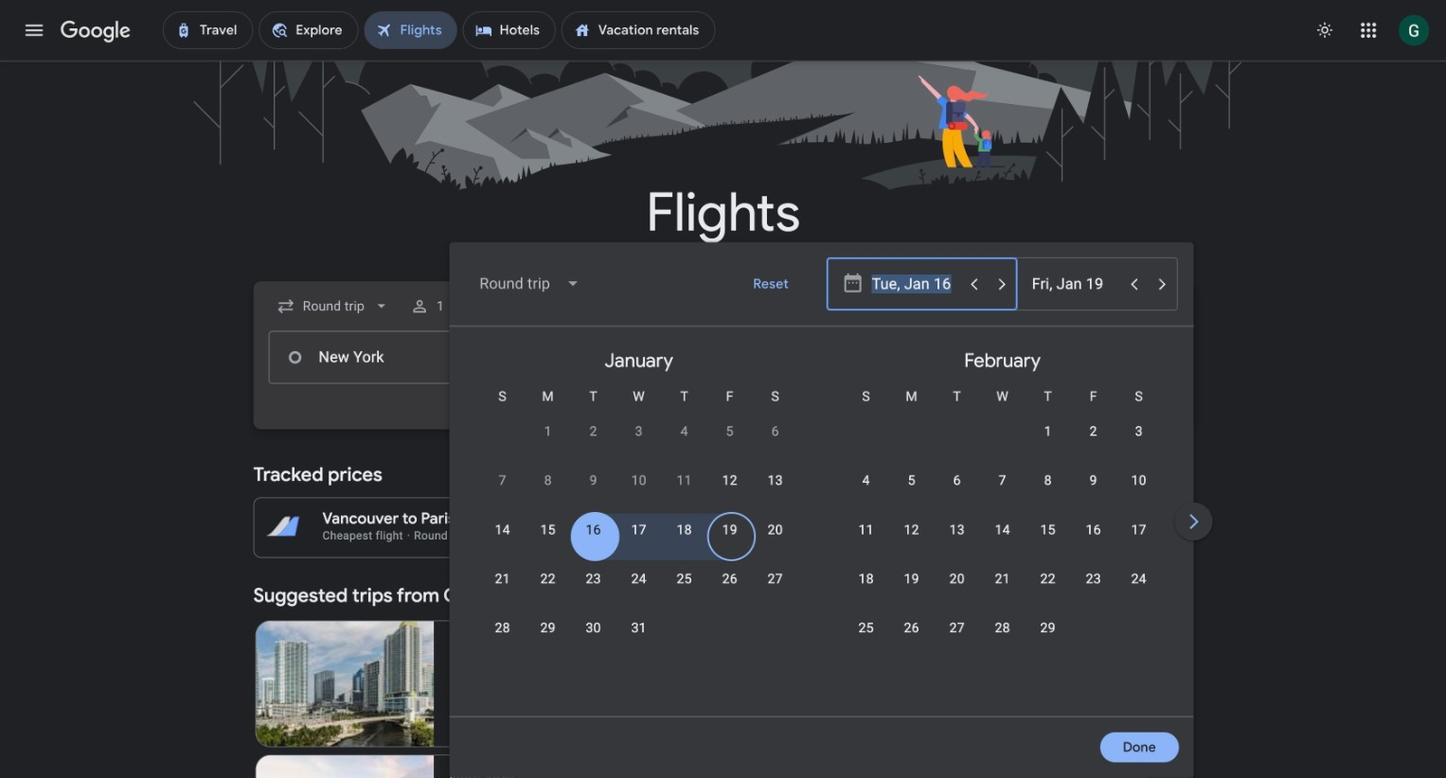 Task type: vqa. For each thing, say whether or not it's contained in the screenshot.
 button
no



Task type: locate. For each thing, give the bounding box(es) containing it.
fri, feb 2 element
[[1090, 422, 1098, 441]]

wed, feb 7 element
[[999, 472, 1007, 491]]

733 US dollars text field
[[1147, 527, 1177, 543]]

tue, feb 27 element
[[950, 619, 965, 638]]

wed, jan 10 element
[[632, 472, 647, 491]]

tue, feb 6 element
[[954, 472, 961, 491]]

row up the 'wed, jan 31' element
[[480, 562, 798, 616]]

row
[[526, 406, 798, 468], [1026, 406, 1162, 468], [480, 463, 798, 517], [844, 463, 1162, 517], [480, 512, 798, 566], [844, 512, 1162, 566], [480, 562, 798, 616], [844, 562, 1162, 616], [480, 611, 662, 665], [844, 611, 1071, 665]]

Flight search field
[[238, 243, 1447, 779]]

row up the wed, jan 24 element
[[480, 512, 798, 566]]

wed, jan 3 element
[[635, 422, 643, 441]]

wed, feb 14 element
[[995, 521, 1011, 540]]

spirit image
[[449, 677, 465, 692]]

sat, feb 17 element
[[1132, 521, 1147, 540]]

mon, jan 15 element
[[541, 521, 556, 540]]

sun, jan 21 element
[[495, 570, 510, 589]]

thu, jan 4 element
[[681, 422, 688, 441]]

None text field
[[269, 331, 536, 384]]

thu, jan 18 element
[[677, 521, 692, 540]]

row up wed, feb 28 element
[[844, 562, 1162, 616]]

sun, feb 25 element
[[859, 619, 874, 638]]

More info text field
[[843, 510, 862, 534]]

 image
[[407, 530, 410, 543]]

sat, jan 13 element
[[768, 472, 783, 491]]

grid inside flight search box
[[457, 334, 1447, 728]]

sat, feb 3 element
[[1136, 422, 1143, 441]]

wed, feb 21 element
[[995, 570, 1011, 589]]

fri, feb 9 element
[[1090, 472, 1098, 491]]

sat, jan 20 element
[[768, 521, 783, 540]]

fri, feb 23 element
[[1086, 570, 1102, 589]]

thu, jan 11 element
[[677, 472, 692, 491]]

grid
[[457, 334, 1447, 728]]

tue, jan 16, departure date. element
[[586, 521, 601, 540]]

thu, feb 1 element
[[1045, 422, 1052, 441]]

tue, jan 23 element
[[586, 570, 601, 589]]

sun, feb 18 element
[[859, 570, 874, 589]]

row down 'tue, jan 23' element
[[480, 611, 662, 665]]

mon, jan 22 element
[[541, 570, 556, 589]]

sat, feb 24 element
[[1132, 570, 1147, 589]]

row up wed, feb 14 element
[[844, 463, 1162, 517]]

fri, feb 16 element
[[1086, 521, 1102, 540]]

1 row group from the left
[[457, 334, 821, 709]]

Return text field
[[1032, 259, 1120, 310], [1031, 332, 1119, 383]]

row group
[[457, 334, 821, 709], [821, 334, 1185, 709], [1185, 334, 1447, 709]]

row up wed, jan 17 element
[[480, 463, 798, 517]]

sun, jan 14 element
[[495, 521, 510, 540]]

sat, jan 6 element
[[772, 422, 779, 441]]

tue, jan 2 element
[[590, 422, 598, 441]]

row up wed, feb 21 element on the bottom of page
[[844, 512, 1162, 566]]

change appearance image
[[1303, 8, 1348, 53]]

sun, feb 11 element
[[859, 521, 874, 540]]

1 vertical spatial return text field
[[1031, 332, 1119, 383]]

None field
[[465, 261, 596, 307], [269, 289, 399, 323], [465, 261, 596, 307], [269, 289, 399, 323]]



Task type: describe. For each thing, give the bounding box(es) containing it.
next image
[[1172, 499, 1217, 545]]

tue, jan 9 element
[[590, 472, 598, 491]]

row down tue, feb 20 element
[[844, 611, 1071, 665]]

wed, jan 17 element
[[632, 521, 647, 540]]

fri, jan 5 element
[[726, 422, 734, 441]]

mon, jan 8 element
[[544, 472, 552, 491]]

fri, jan 19, return date. element
[[722, 521, 738, 540]]

fri, jan 26 element
[[722, 570, 738, 589]]

mon, feb 26 element
[[904, 619, 920, 638]]

604 US dollars text field
[[509, 510, 546, 529]]

sun, feb 4 element
[[863, 472, 870, 491]]

477 US dollars text field
[[515, 527, 546, 543]]

Departure text field
[[872, 259, 959, 310]]

sun, jan 7 element
[[499, 472, 507, 491]]

main menu image
[[23, 19, 45, 42]]

wed, jan 24 element
[[632, 570, 647, 589]]

thu, feb 15 element
[[1041, 521, 1056, 540]]

more info image
[[843, 510, 862, 529]]

suggested trips from charlotte region
[[254, 574, 1193, 779]]

tue, feb 20 element
[[950, 570, 965, 589]]

thu, jan 25 element
[[677, 570, 692, 589]]

thu, feb 8 element
[[1045, 472, 1052, 491]]

780 US dollars text field
[[1142, 510, 1177, 529]]

mon, feb 5 element
[[908, 472, 916, 491]]

0 vertical spatial return text field
[[1032, 259, 1120, 310]]

tracked prices region
[[254, 452, 1193, 558]]

sat, feb 10 element
[[1132, 472, 1147, 491]]

tue, feb 13 element
[[950, 521, 965, 540]]

wed, jan 31 element
[[632, 619, 647, 638]]

thu, feb 22 element
[[1041, 570, 1056, 589]]

sat, jan 27 element
[[768, 570, 783, 589]]

row up thu, jan 11 element on the left bottom
[[526, 406, 798, 468]]

mon, jan 1 element
[[544, 422, 552, 441]]

sun, jan 28 element
[[495, 619, 510, 638]]

tue, jan 30 element
[[586, 619, 601, 638]]

wed, feb 28 element
[[995, 619, 1011, 638]]

mon, jan 29 element
[[541, 619, 556, 638]]

thu, feb 29 element
[[1041, 619, 1056, 638]]

3 row group from the left
[[1185, 334, 1447, 709]]

mon, feb 12 element
[[904, 521, 920, 540]]

fri, jan 12 element
[[722, 472, 738, 491]]

row up fri, feb 9 element
[[1026, 406, 1162, 468]]

mon, feb 19 element
[[904, 570, 920, 589]]

2 row group from the left
[[821, 334, 1185, 709]]



